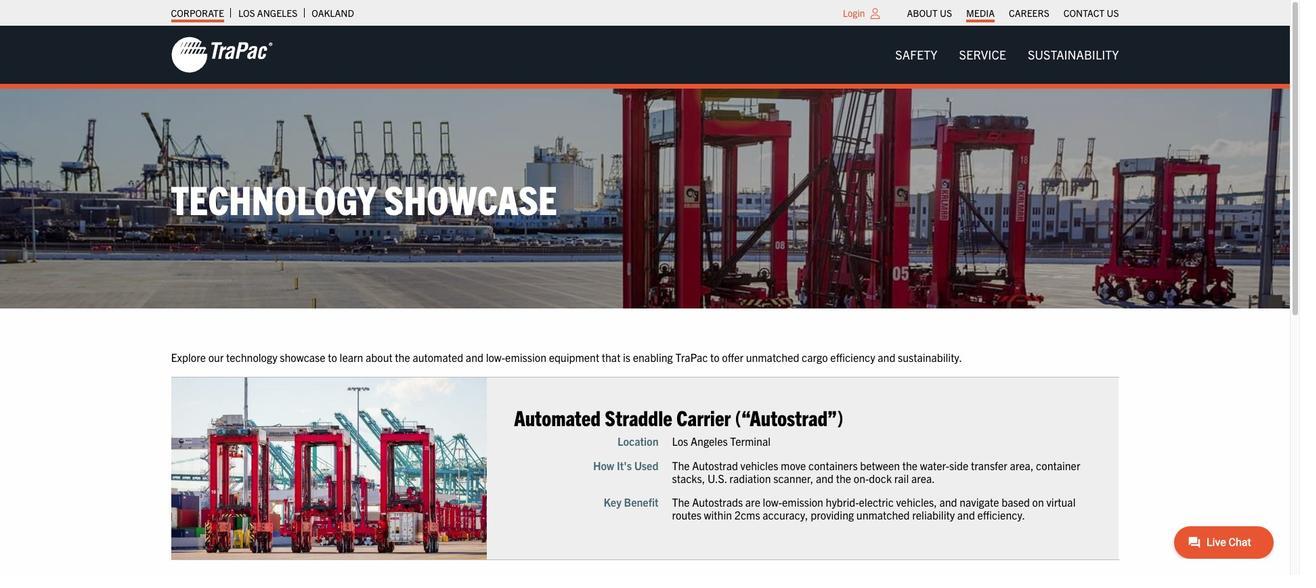 Task type: vqa. For each thing, say whether or not it's contained in the screenshot.
Shippers in the left of the page
no



Task type: locate. For each thing, give the bounding box(es) containing it.
to left learn
[[328, 351, 337, 364]]

login
[[843, 7, 866, 19]]

2 the from the top
[[672, 496, 690, 509]]

1 horizontal spatial unmatched
[[857, 509, 910, 522]]

the inside the autostrads are low-emission hybrid-electric vehicles, and navigate based on virtual routes within 2cms accuracy, providing unmatched reliability and efficiency.
[[672, 496, 690, 509]]

angeles up autostrad
[[691, 435, 728, 449]]

0 vertical spatial emission
[[506, 351, 547, 364]]

technology
[[226, 351, 278, 364]]

emission
[[506, 351, 547, 364], [783, 496, 824, 509]]

us for contact us
[[1107, 7, 1120, 19]]

los for los angeles
[[238, 7, 255, 19]]

it's
[[617, 459, 632, 473]]

0 horizontal spatial los
[[238, 7, 255, 19]]

los inside automated straddle carrier ("autostrad") main content
[[672, 435, 689, 449]]

explore
[[171, 351, 206, 364]]

1 horizontal spatial emission
[[783, 496, 824, 509]]

the inside the autostrad vehicles move containers between the water-side transfer area, container stacks, u.s. radiation scanner, and the on-dock rail area.
[[672, 459, 690, 473]]

the for the autostrad vehicles move containers between the water-side transfer area, container stacks, u.s. radiation scanner, and the on-dock rail area.
[[672, 459, 690, 473]]

the left water-
[[903, 459, 918, 473]]

efficiency
[[831, 351, 876, 364]]

careers
[[1010, 7, 1050, 19]]

1 horizontal spatial los
[[672, 435, 689, 449]]

terminal
[[731, 435, 771, 449]]

learn
[[340, 351, 363, 364]]

and right reliability at bottom right
[[958, 509, 976, 522]]

key benefit
[[604, 496, 659, 509]]

side
[[950, 459, 969, 473]]

to
[[328, 351, 337, 364], [711, 351, 720, 364]]

rail
[[895, 472, 909, 486]]

emission down scanner,
[[783, 496, 824, 509]]

and right efficiency
[[878, 351, 896, 364]]

1 horizontal spatial us
[[1107, 7, 1120, 19]]

accuracy,
[[763, 509, 809, 522]]

unmatched down dock
[[857, 509, 910, 522]]

us inside 'link'
[[1107, 7, 1120, 19]]

straddle
[[605, 405, 673, 431]]

0 vertical spatial angeles
[[257, 7, 298, 19]]

0 horizontal spatial emission
[[506, 351, 547, 364]]

about
[[366, 351, 393, 364]]

los for los angeles terminal
[[672, 435, 689, 449]]

0 vertical spatial los
[[238, 7, 255, 19]]

los up corporate image
[[238, 7, 255, 19]]

low- right automated
[[486, 351, 506, 364]]

1 vertical spatial the
[[672, 496, 690, 509]]

about us link
[[908, 3, 953, 22]]

automated
[[514, 405, 601, 431]]

the left on-
[[837, 472, 852, 486]]

the left autostrad
[[672, 459, 690, 473]]

angeles
[[257, 7, 298, 19], [691, 435, 728, 449]]

1 vertical spatial unmatched
[[857, 509, 910, 522]]

are
[[746, 496, 761, 509]]

los angeles
[[238, 7, 298, 19]]

menu bar up service
[[901, 3, 1127, 22]]

and
[[466, 351, 484, 364], [878, 351, 896, 364], [816, 472, 834, 486], [940, 496, 958, 509], [958, 509, 976, 522]]

0 horizontal spatial low-
[[486, 351, 506, 364]]

autostrads
[[693, 496, 743, 509]]

0 vertical spatial unmatched
[[746, 351, 800, 364]]

and left navigate
[[940, 496, 958, 509]]

1 vertical spatial emission
[[783, 496, 824, 509]]

media
[[967, 7, 995, 19]]

0 vertical spatial menu bar
[[901, 3, 1127, 22]]

showcase
[[384, 174, 558, 223]]

0 vertical spatial the
[[672, 459, 690, 473]]

low-
[[486, 351, 506, 364], [763, 496, 783, 509]]

transfer
[[972, 459, 1008, 473]]

los inside "link"
[[238, 7, 255, 19]]

angeles left 'oakland' link
[[257, 7, 298, 19]]

low- right are
[[763, 496, 783, 509]]

how
[[594, 459, 615, 473]]

radiation
[[730, 472, 771, 486]]

1 us from the left
[[940, 7, 953, 19]]

los
[[238, 7, 255, 19], [672, 435, 689, 449]]

1 vertical spatial menu bar
[[885, 41, 1131, 69]]

menu bar containing safety
[[885, 41, 1131, 69]]

automated straddle carrier ("autostrad") main content
[[158, 349, 1301, 576]]

angeles for los angeles
[[257, 7, 298, 19]]

area,
[[1011, 459, 1034, 473]]

angeles inside "link"
[[257, 7, 298, 19]]

corporate image
[[171, 36, 273, 74]]

1 vertical spatial low-
[[763, 496, 783, 509]]

hybrid-
[[826, 496, 860, 509]]

dock
[[870, 472, 892, 486]]

about us
[[908, 7, 953, 19]]

us right contact
[[1107, 7, 1120, 19]]

the down stacks,
[[672, 496, 690, 509]]

0 horizontal spatial angeles
[[257, 7, 298, 19]]

1 horizontal spatial low-
[[763, 496, 783, 509]]

stacks,
[[672, 472, 705, 486]]

1 horizontal spatial angeles
[[691, 435, 728, 449]]

0 horizontal spatial unmatched
[[746, 351, 800, 364]]

1 vertical spatial los
[[672, 435, 689, 449]]

1 horizontal spatial the
[[837, 472, 852, 486]]

contact us link
[[1064, 3, 1120, 22]]

los down automated straddle carrier ("autostrad")
[[672, 435, 689, 449]]

us right about at the top of page
[[940, 7, 953, 19]]

within
[[704, 509, 732, 522]]

us
[[940, 7, 953, 19], [1107, 7, 1120, 19]]

menu bar down careers
[[885, 41, 1131, 69]]

and up hybrid- in the bottom of the page
[[816, 472, 834, 486]]

to left offer
[[711, 351, 720, 364]]

unmatched right offer
[[746, 351, 800, 364]]

1 vertical spatial angeles
[[691, 435, 728, 449]]

the right "about" on the left bottom
[[395, 351, 410, 364]]

sustainability link
[[1018, 41, 1131, 69]]

trapac los angeles automated straddle carrier image
[[171, 378, 487, 561]]

1 the from the top
[[672, 459, 690, 473]]

unmatched
[[746, 351, 800, 364], [857, 509, 910, 522]]

menu bar
[[901, 3, 1127, 22], [885, 41, 1131, 69]]

routes
[[672, 509, 702, 522]]

media link
[[967, 3, 995, 22]]

safety link
[[885, 41, 949, 69]]

2 us from the left
[[1107, 7, 1120, 19]]

0 horizontal spatial to
[[328, 351, 337, 364]]

2 to from the left
[[711, 351, 720, 364]]

2 horizontal spatial the
[[903, 459, 918, 473]]

move
[[781, 459, 807, 473]]

the autostrads are low-emission hybrid-electric vehicles, and navigate based on virtual routes within 2cms accuracy, providing unmatched reliability and efficiency.
[[672, 496, 1076, 522]]

the
[[395, 351, 410, 364], [903, 459, 918, 473], [837, 472, 852, 486]]

sustainability.
[[898, 351, 963, 364]]

emission left equipment at the bottom left of page
[[506, 351, 547, 364]]

key
[[604, 496, 622, 509]]

the
[[672, 459, 690, 473], [672, 496, 690, 509]]

1 horizontal spatial to
[[711, 351, 720, 364]]

0 horizontal spatial us
[[940, 7, 953, 19]]

los angeles terminal
[[672, 435, 771, 449]]

angeles inside automated straddle carrier ("autostrad") main content
[[691, 435, 728, 449]]

trapac
[[676, 351, 708, 364]]

autostrad
[[693, 459, 739, 473]]

automated
[[413, 351, 464, 364]]



Task type: describe. For each thing, give the bounding box(es) containing it.
u.s.
[[708, 472, 727, 486]]

corporate link
[[171, 3, 224, 22]]

our
[[208, 351, 224, 364]]

equipment
[[549, 351, 600, 364]]

vehicles,
[[897, 496, 938, 509]]

us for about us
[[940, 7, 953, 19]]

container
[[1037, 459, 1081, 473]]

used
[[635, 459, 659, 473]]

providing
[[811, 509, 855, 522]]

technology showcase
[[171, 174, 558, 223]]

sustainability
[[1028, 47, 1120, 62]]

showcase
[[280, 351, 326, 364]]

corporate
[[171, 7, 224, 19]]

that
[[602, 351, 621, 364]]

location
[[618, 435, 659, 449]]

safety
[[896, 47, 938, 62]]

technology
[[171, 174, 376, 223]]

water-
[[921, 459, 950, 473]]

1 to from the left
[[328, 351, 337, 364]]

low- inside the autostrads are low-emission hybrid-electric vehicles, and navigate based on virtual routes within 2cms accuracy, providing unmatched reliability and efficiency.
[[763, 496, 783, 509]]

on-
[[854, 472, 870, 486]]

carrier
[[677, 405, 731, 431]]

emission inside the autostrads are low-emission hybrid-electric vehicles, and navigate based on virtual routes within 2cms accuracy, providing unmatched reliability and efficiency.
[[783, 496, 824, 509]]

reliability
[[913, 509, 955, 522]]

based
[[1002, 496, 1031, 509]]

efficiency.
[[978, 509, 1026, 522]]

0 horizontal spatial the
[[395, 351, 410, 364]]

on
[[1033, 496, 1045, 509]]

and right automated
[[466, 351, 484, 364]]

careers link
[[1010, 3, 1050, 22]]

area.
[[912, 472, 936, 486]]

benefit
[[624, 496, 659, 509]]

0 vertical spatial low-
[[486, 351, 506, 364]]

explore our technology showcase to learn about the automated and low-emission equipment that is enabling trapac to offer unmatched cargo efficiency and sustainability.
[[171, 351, 963, 364]]

containers
[[809, 459, 858, 473]]

vehicles
[[741, 459, 779, 473]]

2cms
[[735, 509, 761, 522]]

offer
[[723, 351, 744, 364]]

contact us
[[1064, 7, 1120, 19]]

scanner,
[[774, 472, 814, 486]]

and inside the autostrad vehicles move containers between the water-side transfer area, container stacks, u.s. radiation scanner, and the on-dock rail area.
[[816, 472, 834, 486]]

navigate
[[960, 496, 1000, 509]]

unmatched inside the autostrads are low-emission hybrid-electric vehicles, and navigate based on virtual routes within 2cms accuracy, providing unmatched reliability and efficiency.
[[857, 509, 910, 522]]

light image
[[871, 8, 881, 19]]

virtual
[[1047, 496, 1076, 509]]

the for the autostrads are low-emission hybrid-electric vehicles, and navigate based on virtual routes within 2cms accuracy, providing unmatched reliability and efficiency.
[[672, 496, 690, 509]]

login link
[[843, 7, 866, 19]]

enabling
[[633, 351, 673, 364]]

("autostrad")
[[736, 405, 844, 431]]

menu bar containing about us
[[901, 3, 1127, 22]]

oakland
[[312, 7, 354, 19]]

about
[[908, 7, 938, 19]]

service
[[960, 47, 1007, 62]]

the autostrad vehicles move containers between the water-side transfer area, container stacks, u.s. radiation scanner, and the on-dock rail area.
[[672, 459, 1081, 486]]

automated straddle carrier ("autostrad")
[[514, 405, 844, 431]]

service link
[[949, 41, 1018, 69]]

electric
[[860, 496, 894, 509]]

los angeles link
[[238, 3, 298, 22]]

how it's used
[[594, 459, 659, 473]]

between
[[861, 459, 901, 473]]

oakland link
[[312, 3, 354, 22]]

cargo
[[802, 351, 828, 364]]

is
[[623, 351, 631, 364]]

contact
[[1064, 7, 1105, 19]]

angeles for los angeles terminal
[[691, 435, 728, 449]]



